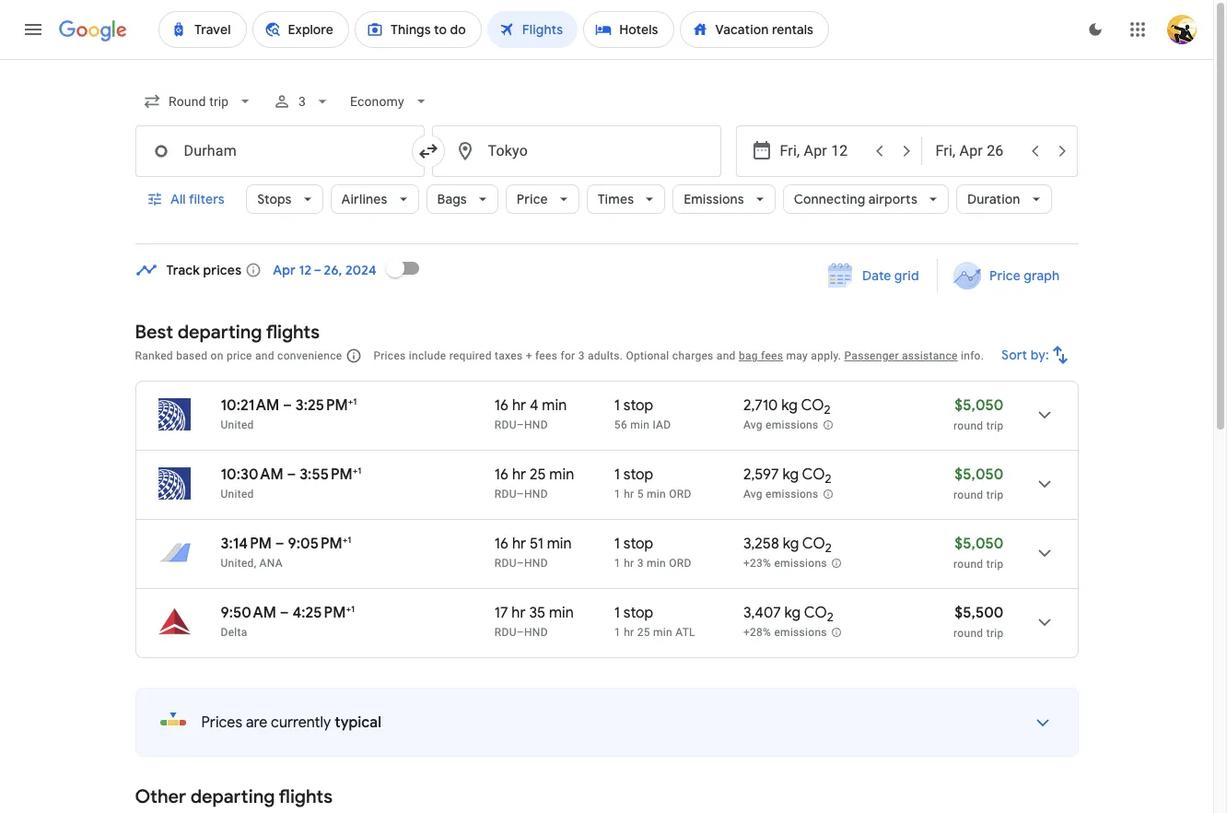 Task type: locate. For each thing, give the bounding box(es) containing it.
2 round from the top
[[954, 489, 984, 501]]

hr right 17 in the bottom left of the page
[[512, 604, 526, 622]]

0 vertical spatial prices
[[374, 349, 406, 362]]

hnd
[[524, 419, 548, 431], [524, 488, 548, 501], [524, 557, 548, 570], [524, 626, 548, 639]]

0 vertical spatial 3
[[298, 94, 306, 109]]

round down $5,500 text box
[[954, 627, 984, 640]]

1 stop flight. element for 16 hr 51 min
[[615, 535, 654, 556]]

departing for other
[[191, 785, 275, 808]]

2 $5,050 from the top
[[955, 466, 1004, 484]]

min right 56
[[631, 419, 650, 431]]

kg
[[782, 396, 798, 415], [783, 466, 799, 484], [783, 535, 800, 553], [785, 604, 801, 622]]

2 vertical spatial 16
[[495, 535, 509, 553]]

$5,050 for 2,597
[[955, 466, 1004, 484]]

stop for 17 hr 35 min
[[624, 604, 654, 622]]

0 horizontal spatial 3
[[298, 94, 306, 109]]

3 hnd from the top
[[524, 557, 548, 570]]

2 ord from the top
[[669, 557, 692, 570]]

price inside popup button
[[517, 191, 548, 207]]

1 vertical spatial $5,050 round trip
[[954, 466, 1004, 501]]

+ down arrival time: 3:25 pm on  saturday, april 13. text field
[[353, 465, 358, 477]]

co inside 3,258 kg co 2
[[803, 535, 826, 553]]

16 for 16 hr 51 min
[[495, 535, 509, 553]]

trip down 5050 us dollars text box
[[987, 419, 1004, 432]]

avg down 2,597
[[744, 488, 763, 501]]

0 vertical spatial price
[[517, 191, 548, 207]]

16 inside 16 hr 51 min rdu – hnd
[[495, 535, 509, 553]]

$5,050 round trip
[[954, 396, 1004, 432], [954, 466, 1004, 501], [954, 535, 1004, 571]]

25 left atl
[[638, 626, 651, 639]]

stop inside 1 stop 1 hr 25 min atl
[[624, 604, 654, 622]]

4 trip from the top
[[987, 627, 1004, 640]]

atl
[[676, 626, 696, 639]]

1 vertical spatial 3
[[579, 349, 585, 362]]

2 stop from the top
[[624, 466, 654, 484]]

25
[[530, 466, 546, 484], [638, 626, 651, 639]]

+ inside 9:50 am – 4:25 pm + 1
[[346, 603, 351, 615]]

0 vertical spatial 16
[[495, 396, 509, 415]]

Arrival time: 3:25 PM on  Saturday, April 13. text field
[[296, 395, 357, 415]]

2,710 kg co 2
[[744, 396, 831, 418]]

+ for 3:55 pm
[[353, 465, 358, 477]]

co inside 2,710 kg co 2
[[802, 396, 825, 415]]

rdu
[[495, 419, 517, 431], [495, 488, 517, 501], [495, 557, 517, 570], [495, 626, 517, 639]]

hr
[[512, 396, 526, 415], [512, 466, 526, 484], [624, 488, 635, 501], [512, 535, 526, 553], [624, 557, 635, 570], [512, 604, 526, 622], [624, 626, 635, 639]]

rdu inside 16 hr 51 min rdu – hnd
[[495, 557, 517, 570]]

co down apply.
[[802, 396, 825, 415]]

united for 10:30 am
[[221, 488, 254, 501]]

– inside 16 hr 4 min rdu – hnd
[[517, 419, 524, 431]]

0 horizontal spatial prices
[[201, 713, 243, 732]]

16 left 4
[[495, 396, 509, 415]]

1 inside the 10:30 am – 3:55 pm + 1
[[358, 465, 362, 477]]

2 united from the top
[[221, 488, 254, 501]]

3 trip from the top
[[987, 558, 1004, 571]]

2 for 3,258
[[826, 540, 832, 556]]

+ down learn more about ranking image
[[348, 395, 353, 407]]

+28%
[[744, 626, 772, 639]]

co for 2,597
[[803, 466, 826, 484]]

3,258
[[744, 535, 780, 553]]

flights
[[266, 321, 320, 344], [279, 785, 333, 808]]

2 inside 2,710 kg co 2
[[825, 402, 831, 418]]

hr inside 16 hr 4 min rdu – hnd
[[512, 396, 526, 415]]

4 stop from the top
[[624, 604, 654, 622]]

0 vertical spatial ord
[[669, 488, 692, 501]]

3 stop from the top
[[624, 535, 654, 553]]

– down total duration 17 hr 35 min. 'element' on the bottom of the page
[[517, 626, 524, 639]]

kg right 2,597
[[783, 466, 799, 484]]

avg down 2,710 at the right of the page
[[744, 419, 763, 432]]

united down 10:30 am at the left bottom of the page
[[221, 488, 254, 501]]

2 fees from the left
[[762, 349, 784, 362]]

fees right bag
[[762, 349, 784, 362]]

avg emissions
[[744, 419, 819, 432], [744, 488, 819, 501]]

rdu for 16 hr 25 min
[[495, 488, 517, 501]]

co up +23% emissions
[[803, 535, 826, 553]]

min right 35 at bottom
[[549, 604, 574, 622]]

kg right 2,710 at the right of the page
[[782, 396, 798, 415]]

1 united from the top
[[221, 419, 254, 431]]

connecting airports
[[794, 191, 918, 207]]

3 $5,050 round trip from the top
[[954, 535, 1004, 571]]

stop for 16 hr 51 min
[[624, 535, 654, 553]]

$5,050 left flight details. leaves raleigh-durham international airport at 10:30 am on friday, april 12 and arrives at haneda airport at 3:55 pm on saturday, april 13. image
[[955, 466, 1004, 484]]

9:05 pm
[[288, 535, 343, 553]]

1 vertical spatial 25
[[638, 626, 651, 639]]

+ right taxes in the left top of the page
[[526, 349, 533, 362]]

stop inside 1 stop 1 hr 5 min ord
[[624, 466, 654, 484]]

1 round from the top
[[954, 419, 984, 432]]

united down departure time: 10:21 am. text box
[[221, 419, 254, 431]]

hr inside the 16 hr 25 min rdu – hnd
[[512, 466, 526, 484]]

2 inside 3,258 kg co 2
[[826, 540, 832, 556]]

2 right 2,597
[[826, 471, 832, 487]]

$5,050 down sort
[[955, 396, 1004, 415]]

min inside 16 hr 51 min rdu – hnd
[[547, 535, 572, 553]]

2 trip from the top
[[987, 489, 1004, 501]]

based
[[176, 349, 208, 362]]

1 vertical spatial flights
[[279, 785, 333, 808]]

3 1 stop flight. element from the top
[[615, 535, 654, 556]]

1 up layover (1 of 1) is a 1 hr 25 min layover at hartsfield-jackson atlanta international airport in atlanta. element
[[615, 604, 620, 622]]

co up the +28% emissions
[[805, 604, 828, 622]]

hnd for 25
[[524, 488, 548, 501]]

prices include required taxes + fees for 3 adults. optional charges and bag fees may apply. passenger assistance
[[374, 349, 958, 362]]

round
[[954, 419, 984, 432], [954, 489, 984, 501], [954, 558, 984, 571], [954, 627, 984, 640]]

more details image
[[1021, 701, 1065, 745]]

round for 2,710
[[954, 419, 984, 432]]

Departure text field
[[780, 126, 865, 176]]

+ down the arrival time: 9:05 pm on  saturday, april 13. text box
[[346, 603, 351, 615]]

hr inside 1 stop 1 hr 3 min ord
[[624, 557, 635, 570]]

– inside the 16 hr 25 min rdu – hnd
[[517, 488, 524, 501]]

0 vertical spatial avg
[[744, 419, 763, 432]]

+ down arrival time: 3:55 pm on  saturday, april 13. text box
[[343, 534, 348, 546]]

+23%
[[744, 557, 772, 570]]

for
[[561, 349, 576, 362]]

and right price
[[255, 349, 275, 362]]

+ inside 3:14 pm – 9:05 pm + 1
[[343, 534, 348, 546]]

hnd inside the 16 hr 25 min rdu – hnd
[[524, 488, 548, 501]]

rdu down 17 in the bottom left of the page
[[495, 626, 517, 639]]

rdu for 16 hr 4 min
[[495, 419, 517, 431]]

4 rdu from the top
[[495, 626, 517, 639]]

min inside 1 stop 56 min iad
[[631, 419, 650, 431]]

emissions for 3,407
[[775, 626, 828, 639]]

trip for 3,407
[[987, 627, 1004, 640]]

1 1 stop flight. element from the top
[[615, 396, 654, 418]]

delta
[[221, 626, 248, 639]]

1 $5,050 from the top
[[955, 396, 1004, 415]]

price for price
[[517, 191, 548, 207]]

and left bag
[[717, 349, 736, 362]]

1 trip from the top
[[987, 419, 1004, 432]]

flight details. leaves raleigh-durham international airport at 9:50 am on friday, april 12 and arrives at haneda airport at 4:25 pm on saturday, april 13. image
[[1023, 600, 1067, 644]]

date
[[862, 267, 891, 284]]

bags button
[[426, 177, 499, 221]]

1 stop from the top
[[624, 396, 654, 415]]

1 up 56
[[615, 396, 620, 415]]

3 button
[[265, 79, 339, 124]]

– inside 3:14 pm – 9:05 pm + 1
[[275, 535, 285, 553]]

departing right other
[[191, 785, 275, 808]]

rdu down "total duration 16 hr 25 min." element
[[495, 488, 517, 501]]

stop up '5'
[[624, 466, 654, 484]]

17
[[495, 604, 508, 622]]

stop for 16 hr 4 min
[[624, 396, 654, 415]]

united, ana
[[221, 557, 283, 570]]

1 vertical spatial $5,050
[[955, 466, 1004, 484]]

2 16 from the top
[[495, 466, 509, 484]]

avg for 2,710
[[744, 419, 763, 432]]

emissions for 2,710
[[766, 419, 819, 432]]

trip for 2,710
[[987, 419, 1004, 432]]

departing
[[178, 321, 262, 344], [191, 785, 275, 808]]

16 inside the 16 hr 25 min rdu – hnd
[[495, 466, 509, 484]]

1 horizontal spatial and
[[717, 349, 736, 362]]

1 hnd from the top
[[524, 419, 548, 431]]

round inside $5,500 round trip
[[954, 627, 984, 640]]

stop up layover (1 of 1) is a 1 hr 25 min layover at hartsfield-jackson atlanta international airport in atlanta. element
[[624, 604, 654, 622]]

hr down 16 hr 4 min rdu – hnd
[[512, 466, 526, 484]]

emissions down '2,597 kg co 2'
[[766, 488, 819, 501]]

2 avg from the top
[[744, 488, 763, 501]]

ord inside 1 stop 1 hr 3 min ord
[[669, 557, 692, 570]]

– down total duration 16 hr 4 min. element
[[517, 419, 524, 431]]

2 vertical spatial $5,050
[[955, 535, 1004, 553]]

rdu for 17 hr 35 min
[[495, 626, 517, 639]]

$5,050 for 2,710
[[955, 396, 1004, 415]]

+ for 4:25 pm
[[346, 603, 351, 615]]

kg up +23% emissions
[[783, 535, 800, 553]]

Arrival time: 4:25 PM on  Saturday, April 13. text field
[[293, 603, 355, 622]]

kg for 3,258
[[783, 535, 800, 553]]

1 stop flight. element for 16 hr 4 min
[[615, 396, 654, 418]]

united,
[[221, 557, 257, 570]]

min inside 1 stop 1 hr 5 min ord
[[647, 488, 666, 501]]

2 vertical spatial $5,050 round trip
[[954, 535, 1004, 571]]

min inside 1 stop 1 hr 25 min atl
[[654, 626, 673, 639]]

1 vertical spatial departing
[[191, 785, 275, 808]]

hr left 4
[[512, 396, 526, 415]]

main content
[[135, 246, 1079, 813]]

kg inside 2,710 kg co 2
[[782, 396, 798, 415]]

2 hnd from the top
[[524, 488, 548, 501]]

9:50 am – 4:25 pm + 1
[[221, 603, 355, 622]]

3
[[298, 94, 306, 109], [579, 349, 585, 362], [638, 557, 644, 570]]

+ inside 10:21 am – 3:25 pm + 1
[[348, 395, 353, 407]]

1 down total duration 17 hr 35 min. 'element' on the bottom of the page
[[615, 626, 621, 639]]

1 horizontal spatial 25
[[638, 626, 651, 639]]

co inside 3,407 kg co 2
[[805, 604, 828, 622]]

ord for 3,258
[[669, 557, 692, 570]]

+ for 9:05 pm
[[343, 534, 348, 546]]

trip down $5,500 text box
[[987, 627, 1004, 640]]

min inside 17 hr 35 min rdu – hnd
[[549, 604, 574, 622]]

avg emissions down '2,597 kg co 2'
[[744, 488, 819, 501]]

1 vertical spatial avg emissions
[[744, 488, 819, 501]]

round down 5050 us dollars text field
[[954, 558, 984, 571]]

1 vertical spatial 16
[[495, 466, 509, 484]]

united for 10:21 am
[[221, 419, 254, 431]]

None search field
[[135, 79, 1079, 244]]

sort by: button
[[994, 333, 1079, 377]]

on
[[211, 349, 224, 362]]

4
[[530, 396, 539, 415]]

min inside the 16 hr 25 min rdu – hnd
[[550, 466, 575, 484]]

– left 4:25 pm
[[280, 604, 289, 622]]

None text field
[[135, 125, 425, 177]]

2 for 2,710
[[825, 402, 831, 418]]

price right bags "popup button"
[[517, 191, 548, 207]]

stop inside 1 stop 1 hr 3 min ord
[[624, 535, 654, 553]]

flights up convenience
[[266, 321, 320, 344]]

trip
[[987, 419, 1004, 432], [987, 489, 1004, 501], [987, 558, 1004, 571], [987, 627, 1004, 640]]

ord up 1 stop 1 hr 25 min atl
[[669, 557, 692, 570]]

Arrival time: 3:55 PM on  Saturday, April 13. text field
[[300, 465, 362, 484]]

co
[[802, 396, 825, 415], [803, 466, 826, 484], [803, 535, 826, 553], [805, 604, 828, 622]]

–
[[283, 396, 292, 415], [517, 419, 524, 431], [287, 466, 296, 484], [517, 488, 524, 501], [275, 535, 285, 553], [517, 557, 524, 570], [280, 604, 289, 622], [517, 626, 524, 639]]

0 horizontal spatial price
[[517, 191, 548, 207]]

2 up +23% emissions
[[826, 540, 832, 556]]

hnd down 51
[[524, 557, 548, 570]]

hr inside 17 hr 35 min rdu – hnd
[[512, 604, 526, 622]]

– down total duration 16 hr 51 min. element
[[517, 557, 524, 570]]

3 16 from the top
[[495, 535, 509, 553]]

hr up 1 stop 1 hr 25 min atl
[[624, 557, 635, 570]]

$5,050 round trip up $5,050 text box
[[954, 396, 1004, 432]]

16 inside 16 hr 4 min rdu – hnd
[[495, 396, 509, 415]]

leaves raleigh-durham international airport at 9:50 am on friday, april 12 and arrives at haneda airport at 4:25 pm on saturday, april 13. element
[[221, 603, 355, 622]]

hnd inside 17 hr 35 min rdu – hnd
[[524, 626, 548, 639]]

min right 51
[[547, 535, 572, 553]]

2 inside 3,407 kg co 2
[[828, 610, 834, 625]]

– left 3:55 pm
[[287, 466, 296, 484]]

trip down 5050 us dollars text field
[[987, 558, 1004, 571]]

1 vertical spatial price
[[990, 267, 1022, 284]]

rdu inside 16 hr 4 min rdu – hnd
[[495, 419, 517, 431]]

hnd down 4
[[524, 419, 548, 431]]

kg up the +28% emissions
[[785, 604, 801, 622]]

0 horizontal spatial and
[[255, 349, 275, 362]]

1 avg emissions from the top
[[744, 419, 819, 432]]

1 $5,050 round trip from the top
[[954, 396, 1004, 432]]

1 vertical spatial avg
[[744, 488, 763, 501]]

learn more about tracked prices image
[[245, 262, 262, 278]]

hr inside 1 stop 1 hr 5 min ord
[[624, 488, 635, 501]]

co right 2,597
[[803, 466, 826, 484]]

hnd inside 16 hr 4 min rdu – hnd
[[524, 419, 548, 431]]

united
[[221, 419, 254, 431], [221, 488, 254, 501]]

0 vertical spatial departing
[[178, 321, 262, 344]]

1 right 3:55 pm
[[358, 465, 362, 477]]

airlines
[[342, 191, 388, 207]]

0 vertical spatial $5,050
[[955, 396, 1004, 415]]

round down 5050 us dollars text box
[[954, 419, 984, 432]]

stop inside 1 stop 56 min iad
[[624, 396, 654, 415]]

1 avg from the top
[[744, 419, 763, 432]]

min up 1 stop 1 hr 25 min atl
[[647, 557, 666, 570]]

+ inside the 10:30 am – 3:55 pm + 1
[[353, 465, 358, 477]]

ord
[[669, 488, 692, 501], [669, 557, 692, 570]]

$5,050 round trip for 3,258
[[954, 535, 1004, 571]]

1 ord from the top
[[669, 488, 692, 501]]

min right '5'
[[647, 488, 666, 501]]

may
[[787, 349, 808, 362]]

1 16 from the top
[[495, 396, 509, 415]]

None text field
[[432, 125, 721, 177]]

2024
[[346, 262, 377, 278]]

0 vertical spatial $5,050 round trip
[[954, 396, 1004, 432]]

1 horizontal spatial price
[[990, 267, 1022, 284]]

rdu down total duration 16 hr 4 min. element
[[495, 419, 517, 431]]

layover (1 of 1) is a 1 hr 25 min layover at hartsfield-jackson atlanta international airport in atlanta. element
[[615, 625, 735, 640]]

stop up layover (1 of 1) is a 1 hr 3 min layover at o'hare international airport in chicago. element
[[624, 535, 654, 553]]

4 hnd from the top
[[524, 626, 548, 639]]

3:55 pm
[[300, 466, 353, 484]]

– inside 10:21 am – 3:25 pm + 1
[[283, 396, 292, 415]]

min left atl
[[654, 626, 673, 639]]

emissions
[[684, 191, 745, 207]]

hnd for 4
[[524, 419, 548, 431]]

ord inside 1 stop 1 hr 5 min ord
[[669, 488, 692, 501]]

3 inside 1 stop 1 hr 3 min ord
[[638, 557, 644, 570]]

co for 3,407
[[805, 604, 828, 622]]

16 left 51
[[495, 535, 509, 553]]

0 vertical spatial avg emissions
[[744, 419, 819, 432]]

rdu up 17 in the bottom left of the page
[[495, 557, 517, 570]]

prices left "are"
[[201, 713, 243, 732]]

bags
[[437, 191, 467, 207]]

flights down currently
[[279, 785, 333, 808]]

graph
[[1025, 267, 1061, 284]]

stop up 56
[[624, 396, 654, 415]]

typical
[[335, 713, 382, 732]]

min down total duration 16 hr 4 min. element
[[550, 466, 575, 484]]

$5,050 round trip up 5050 us dollars text field
[[954, 466, 1004, 501]]

2 avg emissions from the top
[[744, 488, 819, 501]]

hnd inside 16 hr 51 min rdu – hnd
[[524, 557, 548, 570]]

sort by:
[[1002, 347, 1050, 363]]

4 1 stop flight. element from the top
[[615, 604, 654, 625]]

2 up the +28% emissions
[[828, 610, 834, 625]]

1 vertical spatial united
[[221, 488, 254, 501]]

price button
[[506, 177, 580, 221]]

round for 3,258
[[954, 558, 984, 571]]

1 horizontal spatial prices
[[374, 349, 406, 362]]

price inside button
[[990, 267, 1022, 284]]

rdu inside 17 hr 35 min rdu – hnd
[[495, 626, 517, 639]]

1 vertical spatial ord
[[669, 557, 692, 570]]

2 down apply.
[[825, 402, 831, 418]]

min
[[542, 396, 567, 415], [631, 419, 650, 431], [550, 466, 575, 484], [647, 488, 666, 501], [547, 535, 572, 553], [647, 557, 666, 570], [549, 604, 574, 622], [654, 626, 673, 639]]

3 rdu from the top
[[495, 557, 517, 570]]

kg inside 3,258 kg co 2
[[783, 535, 800, 553]]

1 right 4:25 pm
[[351, 603, 355, 615]]

kg inside '2,597 kg co 2'
[[783, 466, 799, 484]]

min right 4
[[542, 396, 567, 415]]

1 inside 9:50 am – 4:25 pm + 1
[[351, 603, 355, 615]]

kg inside 3,407 kg co 2
[[785, 604, 801, 622]]

co for 3,258
[[803, 535, 826, 553]]

1 stop flight. element down 1 stop 1 hr 3 min ord
[[615, 604, 654, 625]]

2 inside '2,597 kg co 2'
[[826, 471, 832, 487]]

0 vertical spatial 25
[[530, 466, 546, 484]]

hr left '5'
[[624, 488, 635, 501]]

1 right "3:25 pm"
[[353, 395, 357, 407]]

5050 US dollars text field
[[955, 535, 1004, 553]]

– left "3:25 pm"
[[283, 396, 292, 415]]

2 1 stop flight. element from the top
[[615, 466, 654, 487]]

2 rdu from the top
[[495, 488, 517, 501]]

1 stop flight. element for 17 hr 35 min
[[615, 604, 654, 625]]

hr inside 16 hr 51 min rdu – hnd
[[512, 535, 526, 553]]

2 for 2,597
[[826, 471, 832, 487]]

1 horizontal spatial fees
[[762, 349, 784, 362]]

1 stop flight. element down '5'
[[615, 535, 654, 556]]

16 hr 25 min rdu – hnd
[[495, 466, 575, 501]]

price graph button
[[942, 259, 1075, 292]]

None field
[[135, 85, 262, 118], [343, 85, 437, 118], [135, 85, 262, 118], [343, 85, 437, 118]]

hr left atl
[[624, 626, 635, 639]]

1 stop 1 hr 25 min atl
[[615, 604, 696, 639]]

10:30 am
[[221, 466, 284, 484]]

round for 2,597
[[954, 489, 984, 501]]

– inside 16 hr 51 min rdu – hnd
[[517, 557, 524, 570]]

rdu inside the 16 hr 25 min rdu – hnd
[[495, 488, 517, 501]]

2 $5,050 round trip from the top
[[954, 466, 1004, 501]]

– down "total duration 16 hr 25 min." element
[[517, 488, 524, 501]]

25 inside 1 stop 1 hr 25 min atl
[[638, 626, 651, 639]]

flights for other departing flights
[[279, 785, 333, 808]]

convenience
[[278, 349, 342, 362]]

learn more about ranking image
[[346, 348, 363, 364]]

10:21 am
[[221, 396, 280, 415]]

35
[[529, 604, 546, 622]]

1 stop flight. element
[[615, 396, 654, 418], [615, 466, 654, 487], [615, 535, 654, 556], [615, 604, 654, 625]]

1 stop flight. element up 56
[[615, 396, 654, 418]]

$5,050 round trip for 2,597
[[954, 466, 1004, 501]]

0 horizontal spatial fees
[[536, 349, 558, 362]]

avg emissions down 2,710 kg co 2
[[744, 419, 819, 432]]

3,258 kg co 2
[[744, 535, 832, 556]]

fees left for
[[536, 349, 558, 362]]

hr left 51
[[512, 535, 526, 553]]

3 round from the top
[[954, 558, 984, 571]]

prices
[[374, 349, 406, 362], [201, 713, 243, 732]]

12 – 26,
[[299, 262, 343, 278]]

4 round from the top
[[954, 627, 984, 640]]

0 horizontal spatial 25
[[530, 466, 546, 484]]

trip inside $5,500 round trip
[[987, 627, 1004, 640]]

are
[[246, 713, 268, 732]]

price
[[517, 191, 548, 207], [990, 267, 1022, 284]]

$5,050 left flight details. leaves raleigh-durham international airport at 3:14 pm on friday, april 12 and arrives at haneda airport at 9:05 pm on saturday, april 13. icon
[[955, 535, 1004, 553]]

3 $5,050 from the top
[[955, 535, 1004, 553]]

1 stop flight. element up '5'
[[615, 466, 654, 487]]

16 for 16 hr 4 min
[[495, 396, 509, 415]]

1 rdu from the top
[[495, 419, 517, 431]]

emissions down 2,710 kg co 2
[[766, 419, 819, 432]]

round down $5,050 text box
[[954, 489, 984, 501]]

0 vertical spatial flights
[[266, 321, 320, 344]]

co inside '2,597 kg co 2'
[[803, 466, 826, 484]]

+28% emissions
[[744, 626, 828, 639]]

price left graph
[[990, 267, 1022, 284]]

layover (1 of 1) is a 1 hr 3 min layover at o'hare international airport in chicago. element
[[615, 556, 735, 571]]

2 vertical spatial 3
[[638, 557, 644, 570]]

co for 2,710
[[802, 396, 825, 415]]

2 horizontal spatial 3
[[638, 557, 644, 570]]

0 vertical spatial united
[[221, 419, 254, 431]]

2,597
[[744, 466, 780, 484]]

1 vertical spatial prices
[[201, 713, 243, 732]]

prices right learn more about ranking image
[[374, 349, 406, 362]]

emissions down 3,407 kg co 2
[[775, 626, 828, 639]]

prices for prices include required taxes + fees for 3 adults. optional charges and bag fees may apply. passenger assistance
[[374, 349, 406, 362]]

Departure time: 9:50 AM. text field
[[221, 604, 276, 622]]

emissions down 3,258 kg co 2
[[775, 557, 828, 570]]



Task type: describe. For each thing, give the bounding box(es) containing it.
1 inside 3:14 pm – 9:05 pm + 1
[[348, 534, 352, 546]]

price for price graph
[[990, 267, 1022, 284]]

track
[[166, 262, 200, 278]]

kg for 2,710
[[782, 396, 798, 415]]

adults.
[[588, 349, 623, 362]]

required
[[450, 349, 492, 362]]

$5,500 round trip
[[954, 604, 1004, 640]]

5
[[638, 488, 644, 501]]

5050 US dollars text field
[[955, 466, 1004, 484]]

2,710
[[744, 396, 779, 415]]

main content containing best departing flights
[[135, 246, 1079, 813]]

leaves raleigh-durham international airport at 10:21 am on friday, april 12 and arrives at haneda airport at 3:25 pm on saturday, april 13. element
[[221, 395, 357, 415]]

grid
[[895, 267, 919, 284]]

taxes
[[495, 349, 523, 362]]

Departure time: 3:14 PM. text field
[[221, 535, 272, 553]]

1 left '5'
[[615, 488, 621, 501]]

avg emissions for 2,597
[[744, 488, 819, 501]]

min inside 16 hr 4 min rdu – hnd
[[542, 396, 567, 415]]

filters
[[188, 191, 224, 207]]

3,407
[[744, 604, 781, 622]]

charges
[[673, 349, 714, 362]]

3 inside popup button
[[298, 94, 306, 109]]

flight details. leaves raleigh-durham international airport at 10:21 am on friday, april 12 and arrives at haneda airport at 3:25 pm on saturday, april 13. image
[[1023, 393, 1067, 437]]

1 inside 10:21 am – 3:25 pm + 1
[[353, 395, 357, 407]]

Departure time: 10:21 AM. text field
[[221, 396, 280, 415]]

include
[[409, 349, 447, 362]]

emissions for 3,258
[[775, 557, 828, 570]]

kg for 2,597
[[783, 466, 799, 484]]

passenger assistance button
[[845, 349, 958, 362]]

min inside 1 stop 1 hr 3 min ord
[[647, 557, 666, 570]]

hnd for 51
[[524, 557, 548, 570]]

10:21 am – 3:25 pm + 1
[[221, 395, 357, 415]]

total duration 16 hr 25 min. element
[[495, 466, 615, 487]]

+23% emissions
[[744, 557, 828, 570]]

times button
[[587, 177, 666, 221]]

5050 US dollars text field
[[955, 396, 1004, 415]]

leaves raleigh-durham international airport at 10:30 am on friday, april 12 and arrives at haneda airport at 3:55 pm on saturday, april 13. element
[[221, 465, 362, 484]]

1 stop 1 hr 3 min ord
[[615, 535, 692, 570]]

stops button
[[246, 177, 323, 221]]

2 and from the left
[[717, 349, 736, 362]]

leaves raleigh-durham international airport at 3:14 pm on friday, april 12 and arrives at haneda airport at 9:05 pm on saturday, april 13. element
[[221, 534, 352, 553]]

other departing flights
[[135, 785, 333, 808]]

ranked based on price and convenience
[[135, 349, 342, 362]]

apr 12 – 26, 2024
[[273, 262, 377, 278]]

1 inside 1 stop 56 min iad
[[615, 396, 620, 415]]

date grid
[[862, 267, 919, 284]]

best departing flights
[[135, 321, 320, 344]]

– inside 9:50 am – 4:25 pm + 1
[[280, 604, 289, 622]]

Arrival time: 9:05 PM on  Saturday, April 13. text field
[[288, 534, 352, 553]]

departing for best
[[178, 321, 262, 344]]

3:14 pm – 9:05 pm + 1
[[221, 534, 352, 553]]

avg emissions for 2,710
[[744, 419, 819, 432]]

1 stop 1 hr 5 min ord
[[615, 466, 692, 501]]

times
[[598, 191, 634, 207]]

1 horizontal spatial 3
[[579, 349, 585, 362]]

apply.
[[811, 349, 842, 362]]

layover (1 of 1) is a 1 hr 5 min layover at o'hare international airport in chicago. element
[[615, 487, 735, 501]]

prices for prices are currently typical
[[201, 713, 243, 732]]

trip for 2,597
[[987, 489, 1004, 501]]

1 stop flight. element for 16 hr 25 min
[[615, 466, 654, 487]]

find the best price region
[[135, 246, 1079, 307]]

10:30 am – 3:55 pm + 1
[[221, 465, 362, 484]]

all filters
[[170, 191, 224, 207]]

all
[[170, 191, 186, 207]]

connecting airports button
[[783, 177, 949, 221]]

iad
[[653, 419, 671, 431]]

other
[[135, 785, 186, 808]]

Return text field
[[936, 126, 1021, 176]]

$5,050 round trip for 2,710
[[954, 396, 1004, 432]]

ord for 2,597
[[669, 488, 692, 501]]

passenger
[[845, 349, 899, 362]]

bag
[[739, 349, 759, 362]]

assistance
[[902, 349, 958, 362]]

5500 US dollars text field
[[955, 604, 1004, 622]]

optional
[[626, 349, 670, 362]]

none search field containing all filters
[[135, 79, 1079, 244]]

layover (1 of 1) is a 56 min layover at dulles international airport in washington. element
[[615, 418, 735, 432]]

Departure time: 10:30 AM. text field
[[221, 466, 284, 484]]

1 up layover (1 of 1) is a 1 hr 3 min layover at o'hare international airport in chicago. element
[[615, 535, 620, 553]]

3,407 kg co 2
[[744, 604, 834, 625]]

– inside the 10:30 am – 3:55 pm + 1
[[287, 466, 296, 484]]

connecting
[[794, 191, 866, 207]]

flight details. leaves raleigh-durham international airport at 10:30 am on friday, april 12 and arrives at haneda airport at 3:55 pm on saturday, april 13. image
[[1023, 462, 1067, 506]]

main menu image
[[22, 18, 44, 41]]

sort
[[1002, 347, 1028, 363]]

loading results progress bar
[[0, 59, 1214, 63]]

all filters button
[[135, 177, 239, 221]]

hnd for 35
[[524, 626, 548, 639]]

total duration 16 hr 4 min. element
[[495, 396, 615, 418]]

airports
[[869, 191, 918, 207]]

1 stop 56 min iad
[[615, 396, 671, 431]]

– inside 17 hr 35 min rdu – hnd
[[517, 626, 524, 639]]

kg for 3,407
[[785, 604, 801, 622]]

51
[[530, 535, 544, 553]]

currently
[[271, 713, 331, 732]]

9:50 am
[[221, 604, 276, 622]]

16 for 16 hr 25 min
[[495, 466, 509, 484]]

ranked
[[135, 349, 173, 362]]

1 and from the left
[[255, 349, 275, 362]]

trip for 3,258
[[987, 558, 1004, 571]]

hr inside 1 stop 1 hr 25 min atl
[[624, 626, 635, 639]]

emissions for 2,597
[[766, 488, 819, 501]]

flights for best departing flights
[[266, 321, 320, 344]]

flight details. leaves raleigh-durham international airport at 3:14 pm on friday, april 12 and arrives at haneda airport at 9:05 pm on saturday, april 13. image
[[1023, 531, 1067, 575]]

ana
[[260, 557, 283, 570]]

rdu for 16 hr 51 min
[[495, 557, 517, 570]]

total duration 16 hr 51 min. element
[[495, 535, 615, 556]]

best
[[135, 321, 173, 344]]

total duration 17 hr 35 min. element
[[495, 604, 615, 625]]

1 down 56
[[615, 466, 620, 484]]

17 hr 35 min rdu – hnd
[[495, 604, 574, 639]]

2,597 kg co 2
[[744, 466, 832, 487]]

4:25 pm
[[293, 604, 346, 622]]

$5,500
[[955, 604, 1004, 622]]

$5,050 for 3,258
[[955, 535, 1004, 553]]

change appearance image
[[1074, 7, 1118, 52]]

56
[[615, 419, 628, 431]]

duration button
[[957, 177, 1052, 221]]

25 inside the 16 hr 25 min rdu – hnd
[[530, 466, 546, 484]]

prices
[[203, 262, 242, 278]]

2 for 3,407
[[828, 610, 834, 625]]

16 hr 51 min rdu – hnd
[[495, 535, 572, 570]]

stop for 16 hr 25 min
[[624, 466, 654, 484]]

price graph
[[990, 267, 1061, 284]]

round for 3,407
[[954, 627, 984, 640]]

stops
[[257, 191, 292, 207]]

3:25 pm
[[296, 396, 348, 415]]

price
[[227, 349, 252, 362]]

date grid button
[[815, 259, 934, 292]]

swap origin and destination. image
[[417, 140, 439, 162]]

3:14 pm
[[221, 535, 272, 553]]

+ for 3:25 pm
[[348, 395, 353, 407]]

emissions button
[[673, 177, 776, 221]]

1 down total duration 16 hr 51 min. element
[[615, 557, 621, 570]]

bag fees button
[[739, 349, 784, 362]]

avg for 2,597
[[744, 488, 763, 501]]

prices are currently typical
[[201, 713, 382, 732]]

1 fees from the left
[[536, 349, 558, 362]]

apr
[[273, 262, 296, 278]]



Task type: vqa. For each thing, say whether or not it's contained in the screenshot.
Google at the left bottom
no



